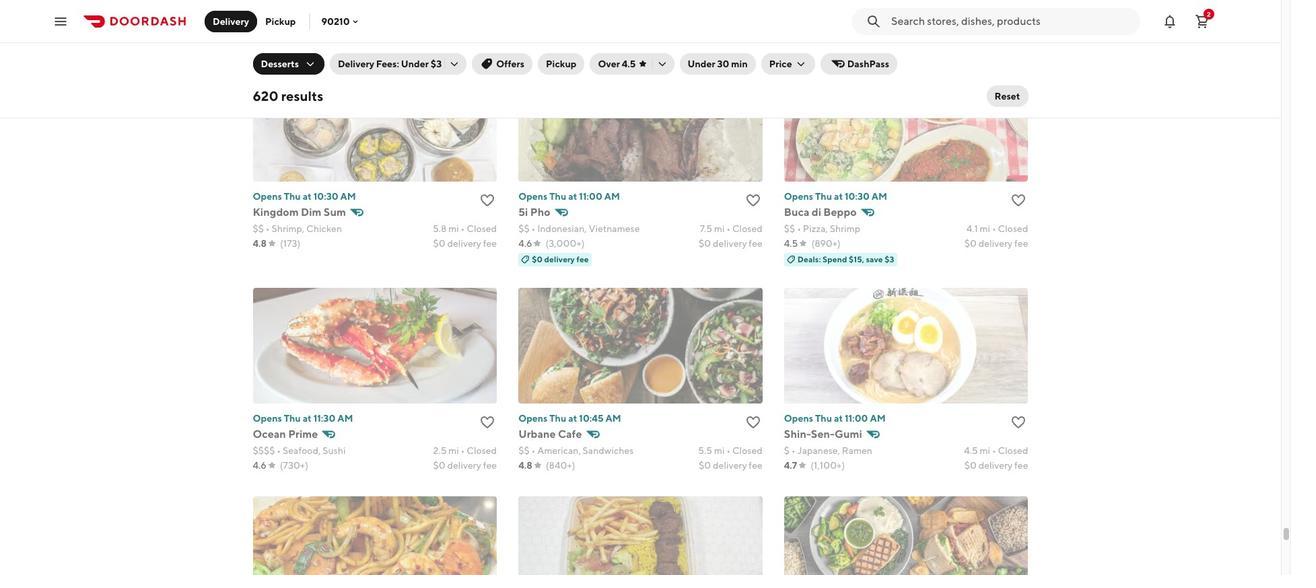 Task type: vqa. For each thing, say whether or not it's contained in the screenshot.
Spend $15, save $3's $3
yes



Task type: locate. For each thing, give the bounding box(es) containing it.
1 vertical spatial click to add this store to your saved list image
[[480, 415, 496, 431]]

am for buca di beppo
[[872, 191, 888, 202]]

fee down (3,000+)
[[577, 254, 589, 264]]

thu up urbane cafe
[[550, 413, 567, 424]]

opens up ocean
[[253, 413, 282, 424]]

1 horizontal spatial opens thu at 11:00 am
[[785, 413, 886, 424]]

pickup for the left pickup button
[[265, 16, 296, 27]]

$$ for urbane cafe
[[519, 446, 530, 456]]

0 horizontal spatial opens thu at 11:00 am
[[519, 191, 620, 202]]

at for dim
[[303, 191, 312, 202]]

5.5
[[699, 446, 713, 456]]

click to add this store to your saved list image up 5.8 mi • closed
[[480, 192, 496, 209]]

$​0 down 4.5 mi • closed
[[965, 460, 977, 471]]

shin-
[[785, 428, 811, 441]]

to
[[577, 32, 585, 42]]

11:00 up $$ • indonesian, vietnamese
[[579, 191, 603, 202]]

2 horizontal spatial 4.5
[[965, 446, 978, 456]]

ice left dessert
[[803, 1, 816, 12]]

4.6 for 5i
[[519, 238, 532, 249]]

4.6 up $0
[[519, 238, 532, 249]]

1 horizontal spatial pickup button
[[538, 53, 585, 75]]

2 horizontal spatial $3
[[885, 254, 895, 264]]

american,
[[538, 446, 581, 456]]

am for urbane cafe
[[606, 413, 621, 424]]

0 horizontal spatial under
[[401, 59, 429, 69]]

1 cream, from the left
[[287, 1, 318, 12]]

$15, down (810+)
[[293, 32, 308, 42]]

$15, down "shrimp"
[[849, 254, 865, 264]]

buca
[[785, 206, 810, 219]]

$​0 for 5i pho
[[699, 238, 711, 249]]

$​0
[[965, 16, 977, 27], [433, 238, 446, 249], [699, 238, 711, 249], [965, 238, 977, 249], [433, 460, 446, 471], [699, 460, 711, 471], [965, 460, 977, 471]]

thu for prime
[[284, 413, 301, 424]]

at up beppo
[[834, 191, 843, 202]]

$$ • american, sandwiches
[[519, 446, 634, 456]]

fee for buca di beppo
[[1015, 238, 1029, 249]]

$$ for 5i pho
[[519, 223, 530, 234]]

click to add this store to your saved list image
[[745, 192, 762, 209], [480, 415, 496, 431]]

1 vertical spatial $15,
[[849, 254, 865, 264]]

spend down (890+)
[[823, 254, 848, 264]]

mi for urbane cafe
[[715, 446, 725, 456]]

opens up 5i pho
[[519, 191, 548, 202]]

fees:
[[376, 59, 399, 69]]

4.8 for kingdom dim sum
[[253, 238, 267, 249]]

4.8
[[253, 16, 267, 27], [253, 238, 267, 249], [519, 460, 533, 471]]

1 horizontal spatial opens thu at 10:30 am
[[785, 191, 888, 202]]

0 horizontal spatial opens thu at 10:30 am
[[253, 191, 356, 202]]

thu up pho
[[550, 191, 567, 202]]

4.8 left (810+)
[[253, 16, 267, 27]]

620
[[253, 88, 279, 104]]

90210 button
[[322, 16, 361, 27]]

$​0 delivery fee for buca di beppo
[[965, 238, 1029, 249]]

0 vertical spatial $3
[[329, 32, 338, 42]]

mi for shin-sen-gumi
[[980, 446, 991, 456]]

fee down 2.5 mi • closed at the left
[[483, 460, 497, 471]]

0 horizontal spatial click to add this store to your saved list image
[[480, 415, 496, 431]]

opens up "buca"
[[785, 191, 814, 202]]

opens thu at 11:30 am
[[253, 413, 353, 424]]

up
[[565, 32, 575, 42]]

3.0
[[964, 1, 978, 12]]

2
[[1208, 10, 1212, 18]]

4.6 down the "$$$$"
[[253, 460, 267, 471]]

11:00
[[579, 191, 603, 202], [845, 413, 869, 424]]

opens thu at 11:00 am
[[519, 191, 620, 202], [785, 413, 886, 424]]

2 vertical spatial 4.8
[[519, 460, 533, 471]]

pickup down 20% off, up to $6
[[546, 59, 577, 69]]

0 horizontal spatial cream,
[[287, 1, 318, 12]]

0 horizontal spatial delivery
[[213, 16, 249, 27]]

fee down 7.5 mi • closed
[[749, 238, 763, 249]]

4.5
[[622, 59, 636, 69], [785, 238, 798, 249], [965, 446, 978, 456]]

$​0 delivery fee down 5.8 mi • closed
[[433, 238, 497, 249]]

delivery down 5.8 mi • closed
[[447, 238, 482, 249]]

1 vertical spatial 4.6
[[253, 460, 267, 471]]

0 horizontal spatial 4.5
[[622, 59, 636, 69]]

opens for ocean
[[253, 413, 282, 424]]

opens up urbane
[[519, 413, 548, 424]]

opens up shin-
[[785, 413, 814, 424]]

dashpass button
[[821, 53, 898, 75]]

at up gumi
[[834, 413, 843, 424]]

10:30
[[314, 191, 339, 202], [845, 191, 870, 202]]

click to add this store to your saved list image up 4.1 mi • closed
[[1011, 192, 1027, 209]]

$$ down 5i
[[519, 223, 530, 234]]

cream,
[[287, 1, 318, 12], [818, 1, 849, 12]]

ice up (810+)
[[272, 1, 285, 12]]

1 ice from the left
[[272, 1, 285, 12]]

opens up kingdom
[[253, 191, 282, 202]]

offers
[[497, 59, 525, 69]]

fee for urbane cafe
[[749, 460, 763, 471]]

pickup button down 20% off, up to $6
[[538, 53, 585, 75]]

$​0 delivery fee for 5i pho
[[699, 238, 763, 249]]

(890+)
[[812, 238, 841, 249]]

1 opens thu at 10:30 am from the left
[[253, 191, 356, 202]]

1 under from the left
[[401, 59, 429, 69]]

thu for di
[[816, 191, 833, 202]]

deals: spend $15, save $3
[[798, 254, 895, 264]]

at up prime in the left bottom of the page
[[303, 413, 312, 424]]

1 horizontal spatial 10:30
[[845, 191, 870, 202]]

0 vertical spatial save
[[310, 32, 327, 42]]

offers button
[[472, 53, 533, 75]]

$3
[[329, 32, 338, 42], [431, 59, 442, 69], [885, 254, 895, 264]]

under
[[401, 59, 429, 69], [688, 59, 716, 69]]

0 vertical spatial pickup button
[[257, 10, 304, 32]]

click to add this store to your saved list image for prime
[[480, 415, 496, 431]]

thu up buca di beppo
[[816, 191, 833, 202]]

sen-
[[811, 428, 835, 441]]

am for ocean prime
[[338, 413, 353, 424]]

11:00 up gumi
[[845, 413, 869, 424]]

4.5 for 4.5 mi • closed
[[965, 446, 978, 456]]

1 vertical spatial 4.5
[[785, 238, 798, 249]]

pickup button
[[257, 10, 304, 32], [538, 53, 585, 75]]

(730+)
[[280, 460, 308, 471]]

click to add this store to your saved list image for gumi
[[1011, 415, 1027, 431]]

0 vertical spatial pickup
[[265, 16, 296, 27]]

opens for urbane
[[519, 413, 548, 424]]

4.8 left '(173)'
[[253, 238, 267, 249]]

delivery left (810+)
[[213, 16, 249, 27]]

delivery
[[979, 16, 1013, 27], [447, 238, 482, 249], [713, 238, 747, 249], [979, 238, 1013, 249], [545, 254, 575, 264], [447, 460, 482, 471], [713, 460, 747, 471], [979, 460, 1013, 471]]

1 horizontal spatial click to add this store to your saved list image
[[745, 192, 762, 209]]

1 horizontal spatial delivery
[[338, 59, 374, 69]]

at up the cafe
[[569, 413, 577, 424]]

1 10:30 from the left
[[314, 191, 339, 202]]

2 10:30 from the left
[[845, 191, 870, 202]]

0 vertical spatial delivery
[[213, 16, 249, 27]]

5.5 mi • closed
[[699, 446, 763, 456]]

0 vertical spatial 4.8
[[253, 16, 267, 27]]

$$ down "buca"
[[785, 223, 796, 234]]

$​0 delivery fee for kingdom dim sum
[[433, 238, 497, 249]]

thu up 'kingdom dim sum'
[[284, 191, 301, 202]]

frozen
[[320, 1, 350, 12]]

11:00 for 5i pho
[[579, 191, 603, 202]]

$$$$
[[253, 446, 275, 456]]

$​0 down 7.5
[[699, 238, 711, 249]]

1 horizontal spatial 11:00
[[845, 413, 869, 424]]

delivery down 7.5 mi • closed
[[713, 238, 747, 249]]

save
[[310, 32, 327, 42], [866, 254, 883, 264]]

pickup button up spend $15, save $3
[[257, 10, 304, 32]]

delivery for urbane cafe
[[713, 460, 747, 471]]

chicken
[[306, 223, 342, 234]]

opens thu at 11:00 am for sen-
[[785, 413, 886, 424]]

(3,000+)
[[546, 238, 585, 249]]

$​0 delivery fee down 7.5 mi • closed
[[699, 238, 763, 249]]

1 horizontal spatial ice
[[803, 1, 816, 12]]

fee down 5.5 mi • closed
[[749, 460, 763, 471]]

4.6
[[519, 238, 532, 249], [253, 460, 267, 471]]

2 cream, from the left
[[818, 1, 849, 12]]

1 horizontal spatial 4.6
[[519, 238, 532, 249]]

click to add this store to your saved list image up 5.5 mi • closed
[[745, 415, 762, 431]]

1 vertical spatial pickup
[[546, 59, 577, 69]]

1 horizontal spatial pickup
[[546, 59, 577, 69]]

1 vertical spatial save
[[866, 254, 883, 264]]

10:30 up sum on the left of the page
[[314, 191, 339, 202]]

click to add this store to your saved list image up 7.5 mi • closed
[[745, 192, 762, 209]]

10:45
[[579, 413, 604, 424]]

5i pho
[[519, 206, 551, 219]]

closed for ocean prime
[[467, 446, 497, 456]]

opens thu at 10:30 am up 'kingdom dim sum'
[[253, 191, 356, 202]]

pickup up spend $15, save $3
[[265, 16, 296, 27]]

delivery down top
[[338, 59, 374, 69]]

1 vertical spatial 11:00
[[845, 413, 869, 424]]

over 4.5 button
[[590, 53, 675, 75]]

min
[[732, 59, 748, 69]]

1 horizontal spatial 4.5
[[785, 238, 798, 249]]

cream, up (810+)
[[287, 1, 318, 12]]

$$ down urbane
[[519, 446, 530, 456]]

11:30
[[314, 413, 336, 424]]

$0 delivery fee
[[532, 254, 589, 264]]

$​0 down 5.5
[[699, 460, 711, 471]]

0 horizontal spatial ice
[[272, 1, 285, 12]]

1 horizontal spatial spend
[[823, 254, 848, 264]]

1 horizontal spatial $15,
[[849, 254, 865, 264]]

$$ for buca di beppo
[[785, 223, 796, 234]]

thu for pho
[[550, 191, 567, 202]]

delivery inside button
[[213, 16, 249, 27]]

90210
[[322, 16, 350, 27]]

under right fees:
[[401, 59, 429, 69]]

spend down (810+)
[[266, 32, 291, 42]]

$​0 delivery fee down 2.5 mi • closed at the left
[[433, 460, 497, 471]]

$​0 delivery fee down 4.5 mi • closed
[[965, 460, 1029, 471]]

$$
[[253, 1, 264, 12], [785, 1, 796, 12], [253, 223, 264, 234], [519, 223, 530, 234], [785, 223, 796, 234], [519, 446, 530, 456]]

pizza,
[[803, 223, 828, 234]]

1 vertical spatial $3
[[431, 59, 442, 69]]

0 horizontal spatial $3
[[329, 32, 338, 42]]

closed
[[999, 1, 1029, 12], [467, 223, 497, 234], [733, 223, 763, 234], [999, 223, 1029, 234], [467, 446, 497, 456], [733, 446, 763, 456], [999, 446, 1029, 456]]

1 horizontal spatial under
[[688, 59, 716, 69]]

ice for $$ • ice cream, frozen yogurt
[[272, 1, 285, 12]]

0 vertical spatial 4.6
[[519, 238, 532, 249]]

$​0 delivery fee for urbane cafe
[[699, 460, 763, 471]]

delivery down 4.1 mi • closed
[[979, 238, 1013, 249]]

fee for 5i pho
[[749, 238, 763, 249]]

vietnamese
[[589, 223, 640, 234]]

$​0 for kingdom dim sum
[[433, 238, 446, 249]]

$​0 for urbane cafe
[[699, 460, 711, 471]]

2 ice from the left
[[803, 1, 816, 12]]

•
[[266, 1, 270, 12], [798, 1, 801, 12], [993, 1, 997, 12], [266, 223, 270, 234], [461, 223, 465, 234], [532, 223, 536, 234], [727, 223, 731, 234], [798, 223, 801, 234], [993, 223, 997, 234], [277, 446, 281, 456], [461, 446, 465, 456], [532, 446, 536, 456], [727, 446, 731, 456], [792, 446, 796, 456], [993, 446, 997, 456]]

under left 30 at the right top of page
[[688, 59, 716, 69]]

$​0 delivery fee down 3.0 mi • closed
[[965, 16, 1029, 27]]

$​0 delivery fee for shin-sen-gumi
[[965, 460, 1029, 471]]

opens thu at 11:00 am for pho
[[519, 191, 620, 202]]

fee
[[1015, 16, 1029, 27], [483, 238, 497, 249], [749, 238, 763, 249], [1015, 238, 1029, 249], [577, 254, 589, 264], [483, 460, 497, 471], [749, 460, 763, 471], [1015, 460, 1029, 471]]

0 horizontal spatial $15,
[[293, 32, 308, 42]]

at
[[303, 191, 312, 202], [569, 191, 577, 202], [834, 191, 843, 202], [303, 413, 312, 424], [569, 413, 577, 424], [834, 413, 843, 424]]

$​0 delivery fee down 4.1 mi • closed
[[965, 238, 1029, 249]]

1 vertical spatial 4.8
[[253, 238, 267, 249]]

4.8 down urbane
[[519, 460, 533, 471]]

1 vertical spatial delivery
[[338, 59, 374, 69]]

$$ • pizza, shrimp
[[785, 223, 861, 234]]

shrimp,
[[272, 223, 305, 234]]

$3 for spend $15, save $3
[[329, 32, 338, 42]]

click to add this store to your saved list image up 2.5 mi • closed at the left
[[480, 415, 496, 431]]

20% off, up to $6 link
[[519, 0, 763, 44]]

delivery down 2.5 mi • closed at the left
[[447, 460, 482, 471]]

0 horizontal spatial pickup button
[[257, 10, 304, 32]]

$​0 down 3.0 on the right of the page
[[965, 16, 977, 27]]

delivery down 5.5 mi • closed
[[713, 460, 747, 471]]

0 vertical spatial 11:00
[[579, 191, 603, 202]]

click to add this store to your saved list image up 4.5 mi • closed
[[1011, 415, 1027, 431]]

fee for kingdom dim sum
[[483, 238, 497, 249]]

2 button
[[1189, 8, 1216, 35]]

$​0 delivery fee down 5.5 mi • closed
[[699, 460, 763, 471]]

0 vertical spatial opens thu at 11:00 am
[[519, 191, 620, 202]]

closed for buca di beppo
[[999, 223, 1029, 234]]

fee for shin-sen-gumi
[[1015, 460, 1029, 471]]

620 results
[[253, 88, 323, 104]]

$6
[[587, 32, 597, 42]]

0 horizontal spatial pickup
[[265, 16, 296, 27]]

fee down 5.8 mi • closed
[[483, 238, 497, 249]]

2 under from the left
[[688, 59, 716, 69]]

$​0 down 4.1
[[965, 238, 977, 249]]

0 vertical spatial click to add this store to your saved list image
[[745, 192, 762, 209]]

0 horizontal spatial spend
[[266, 32, 291, 42]]

(1,100+)
[[811, 460, 845, 471]]

2 opens thu at 10:30 am from the left
[[785, 191, 888, 202]]

at for prime
[[303, 413, 312, 424]]

2 vertical spatial 4.5
[[965, 446, 978, 456]]

4.1
[[967, 223, 978, 234]]

mi for ocean prime
[[449, 446, 459, 456]]

0 horizontal spatial 11:00
[[579, 191, 603, 202]]

mi
[[980, 1, 991, 12], [449, 223, 459, 234], [715, 223, 725, 234], [980, 223, 991, 234], [449, 446, 459, 456], [715, 446, 725, 456], [980, 446, 991, 456]]

$​0 for ocean prime
[[433, 460, 446, 471]]

ice
[[272, 1, 285, 12], [803, 1, 816, 12]]

click to add this store to your saved list image for sum
[[480, 192, 496, 209]]

$​0 down 5.8
[[433, 238, 446, 249]]

at for sen-
[[834, 413, 843, 424]]

click to add this store to your saved list image
[[480, 192, 496, 209], [1011, 192, 1027, 209], [745, 415, 762, 431], [1011, 415, 1027, 431]]

2.5
[[433, 446, 447, 456]]

delivery for ocean prime
[[447, 460, 482, 471]]

4.6 for ocean
[[253, 460, 267, 471]]

1 horizontal spatial cream,
[[818, 1, 849, 12]]

0 horizontal spatial 4.6
[[253, 460, 267, 471]]

1 vertical spatial opens thu at 11:00 am
[[785, 413, 886, 424]]

opens thu at 11:00 am up pho
[[519, 191, 620, 202]]

$​0 delivery fee
[[965, 16, 1029, 27], [433, 238, 497, 249], [699, 238, 763, 249], [965, 238, 1029, 249], [433, 460, 497, 471], [699, 460, 763, 471], [965, 460, 1029, 471]]

cream, left dessert
[[818, 1, 849, 12]]

thu
[[284, 191, 301, 202], [550, 191, 567, 202], [816, 191, 833, 202], [284, 413, 301, 424], [550, 413, 567, 424], [816, 413, 833, 424]]

at up $$ • indonesian, vietnamese
[[569, 191, 577, 202]]

0 horizontal spatial 10:30
[[314, 191, 339, 202]]

opens thu at 10:30 am up beppo
[[785, 191, 888, 202]]

delivery down 4.5 mi • closed
[[979, 460, 1013, 471]]

fee down 4.1 mi • closed
[[1015, 238, 1029, 249]]

pickup
[[265, 16, 296, 27], [546, 59, 577, 69]]

3 items, open order cart image
[[1195, 13, 1211, 29]]

0 vertical spatial 4.5
[[622, 59, 636, 69]]

$​0 down 2.5
[[433, 460, 446, 471]]

10:30 for beppo
[[845, 191, 870, 202]]

fee down 4.5 mi • closed
[[1015, 460, 1029, 471]]

at up the dim
[[303, 191, 312, 202]]

4.5 inside button
[[622, 59, 636, 69]]

am for 5i pho
[[605, 191, 620, 202]]

thu up ocean prime on the bottom of page
[[284, 413, 301, 424]]

$$ down kingdom
[[253, 223, 264, 234]]

opens thu at 11:00 am up shin-sen-gumi
[[785, 413, 886, 424]]

0 horizontal spatial save
[[310, 32, 327, 42]]

10:30 up beppo
[[845, 191, 870, 202]]

5.8
[[433, 223, 447, 234]]

thu up shin-sen-gumi
[[816, 413, 833, 424]]

1 horizontal spatial $3
[[431, 59, 442, 69]]



Task type: describe. For each thing, give the bounding box(es) containing it.
dessert
[[851, 1, 884, 12]]

$​0 for buca di beppo
[[965, 238, 977, 249]]

opens for kingdom
[[253, 191, 282, 202]]

desserts button
[[253, 53, 325, 75]]

opens for 5i
[[519, 191, 548, 202]]

$​0 for shin-sen-gumi
[[965, 460, 977, 471]]

di
[[812, 206, 822, 219]]

buca di beppo
[[785, 206, 857, 219]]

delivery down (3,000+)
[[545, 254, 575, 264]]

7.5
[[700, 223, 713, 234]]

dim
[[301, 206, 322, 219]]

opens thu at 10:30 am for di
[[785, 191, 888, 202]]

price button
[[762, 53, 815, 75]]

20%
[[532, 32, 549, 42]]

at for di
[[834, 191, 843, 202]]

off,
[[551, 32, 564, 42]]

$$ • shrimp, chicken
[[253, 223, 342, 234]]

thu for sen-
[[816, 413, 833, 424]]

ramen
[[842, 446, 873, 456]]

$$$$ • seafood, sushi
[[253, 446, 346, 456]]

shrimp
[[830, 223, 861, 234]]

closed for shin-sen-gumi
[[999, 446, 1029, 456]]

under 30 min
[[688, 59, 748, 69]]

1 horizontal spatial save
[[866, 254, 883, 264]]

(810+)
[[280, 16, 308, 27]]

indonesian,
[[538, 223, 587, 234]]

$
[[785, 446, 790, 456]]

pho
[[531, 206, 551, 219]]

delivery down 3.0 mi • closed
[[979, 16, 1013, 27]]

opens thu at 10:30 am for dim
[[253, 191, 356, 202]]

cream, for dessert
[[818, 1, 849, 12]]

kingdom dim sum
[[253, 206, 346, 219]]

$$ • ice cream, frozen yogurt
[[253, 1, 380, 12]]

shin-sen-gumi
[[785, 428, 863, 441]]

under 30 min button
[[680, 53, 756, 75]]

1 vertical spatial spend
[[823, 254, 848, 264]]

mi for buca di beppo
[[980, 223, 991, 234]]

closed for 5i pho
[[733, 223, 763, 234]]

closed for kingdom dim sum
[[467, 223, 497, 234]]

reset button
[[987, 86, 1029, 107]]

5i
[[519, 206, 528, 219]]

$3 for delivery fees: under $3
[[431, 59, 442, 69]]

opens thu at 10:45 am
[[519, 413, 621, 424]]

5.8 mi • closed
[[433, 223, 497, 234]]

prime
[[288, 428, 318, 441]]

delivery for kingdom dim sum
[[447, 238, 482, 249]]

price
[[770, 59, 792, 69]]

(840+)
[[546, 460, 576, 471]]

kingdom
[[253, 206, 299, 219]]

cream, for frozen
[[287, 1, 318, 12]]

urbane cafe
[[519, 428, 582, 441]]

thu for dim
[[284, 191, 301, 202]]

desserts
[[261, 59, 299, 69]]

notification bell image
[[1162, 13, 1179, 29]]

Store search: begin typing to search for stores available on DoorDash text field
[[892, 14, 1133, 29]]

delivery for buca di beppo
[[979, 238, 1013, 249]]

rated
[[362, 32, 385, 42]]

ocean
[[253, 428, 286, 441]]

delivery fees: under $3
[[338, 59, 442, 69]]

$$ up desserts
[[253, 1, 264, 12]]

deals:
[[798, 254, 821, 264]]

2 vertical spatial $3
[[885, 254, 895, 264]]

sum
[[324, 206, 346, 219]]

$$ • indonesian, vietnamese
[[519, 223, 640, 234]]

opens for buca
[[785, 191, 814, 202]]

11:00 for shin-sen-gumi
[[845, 413, 869, 424]]

top rated
[[346, 32, 385, 42]]

spend $15, save $3
[[266, 32, 338, 42]]

delivery for 5i pho
[[713, 238, 747, 249]]

0 vertical spatial spend
[[266, 32, 291, 42]]

sushi
[[323, 446, 346, 456]]

4.7
[[785, 460, 798, 471]]

$$ for kingdom dim sum
[[253, 223, 264, 234]]

10:30 for sum
[[314, 191, 339, 202]]

yogurt
[[351, 1, 380, 12]]

am for shin-sen-gumi
[[870, 413, 886, 424]]

fee down 3.0 mi • closed
[[1015, 16, 1029, 27]]

$​0 delivery fee for ocean prime
[[433, 460, 497, 471]]

7.5 mi • closed
[[700, 223, 763, 234]]

20% off, up to $6
[[532, 32, 597, 42]]

delivery for delivery
[[213, 16, 249, 27]]

delivery for shin-sen-gumi
[[979, 460, 1013, 471]]

reset
[[995, 91, 1021, 102]]

(173)
[[280, 238, 301, 249]]

delivery for delivery fees: under $3
[[338, 59, 374, 69]]

open menu image
[[53, 13, 69, 29]]

click to add this store to your saved list image for pho
[[745, 192, 762, 209]]

gumi
[[835, 428, 863, 441]]

mi for kingdom dim sum
[[449, 223, 459, 234]]

$$ up price button on the top of page
[[785, 1, 796, 12]]

sandwiches
[[583, 446, 634, 456]]

4.1 mi • closed
[[967, 223, 1029, 234]]

$0
[[532, 254, 543, 264]]

1 vertical spatial pickup button
[[538, 53, 585, 75]]

dashpass
[[848, 59, 890, 69]]

ocean prime
[[253, 428, 318, 441]]

cafe
[[558, 428, 582, 441]]

closed for urbane cafe
[[733, 446, 763, 456]]

$$ • ice cream, dessert
[[785, 1, 884, 12]]

at for cafe
[[569, 413, 577, 424]]

over
[[598, 59, 620, 69]]

pickup for bottom pickup button
[[546, 59, 577, 69]]

under inside button
[[688, 59, 716, 69]]

4.8 for urbane cafe
[[519, 460, 533, 471]]

urbane
[[519, 428, 556, 441]]

click to add this store to your saved list image for beppo
[[1011, 192, 1027, 209]]

over 4.5
[[598, 59, 636, 69]]

mi for 5i pho
[[715, 223, 725, 234]]

thu for cafe
[[550, 413, 567, 424]]

4.5 for 4.5
[[785, 238, 798, 249]]

fee for ocean prime
[[483, 460, 497, 471]]

2.5 mi • closed
[[433, 446, 497, 456]]

ice for $$ • ice cream, dessert
[[803, 1, 816, 12]]

am for kingdom dim sum
[[340, 191, 356, 202]]

japanese,
[[798, 446, 841, 456]]

0 vertical spatial $15,
[[293, 32, 308, 42]]

at for pho
[[569, 191, 577, 202]]

30
[[718, 59, 730, 69]]

opens for shin-
[[785, 413, 814, 424]]

beppo
[[824, 206, 857, 219]]

$ • japanese, ramen
[[785, 446, 873, 456]]

delivery button
[[205, 10, 257, 32]]



